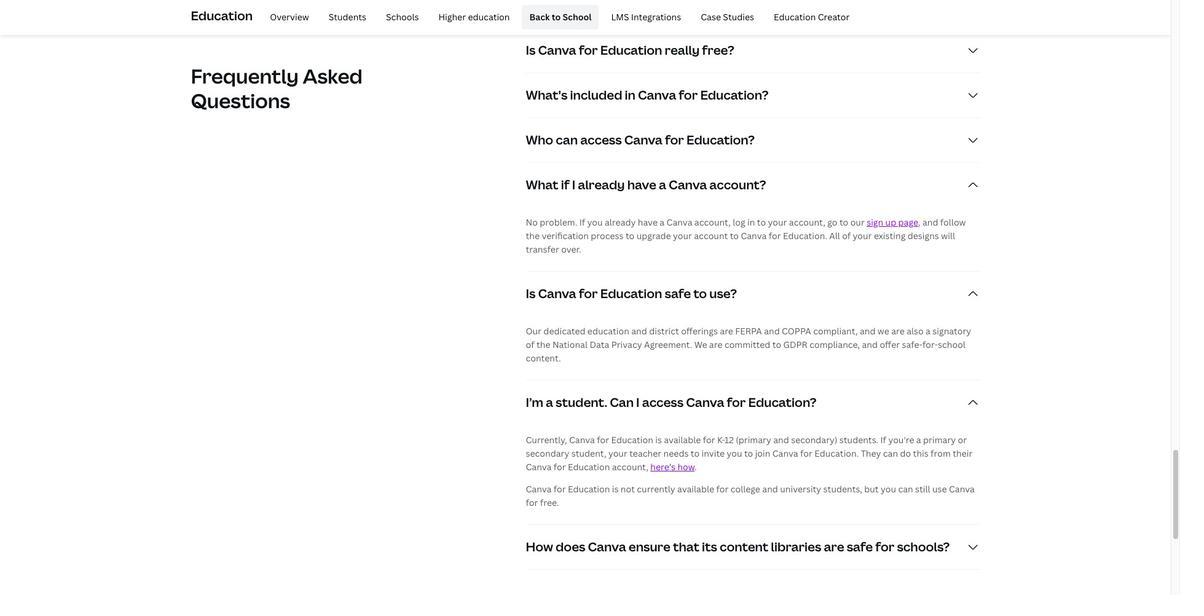 Task type: locate. For each thing, give the bounding box(es) containing it.
and right ,
[[923, 216, 939, 228]]

and
[[923, 216, 939, 228], [632, 325, 647, 337], [764, 325, 780, 337], [860, 325, 876, 337], [862, 339, 878, 350], [774, 434, 789, 446], [763, 483, 778, 495]]

i right if
[[572, 176, 576, 193]]

in
[[625, 86, 636, 103], [748, 216, 755, 228]]

already
[[578, 176, 625, 193], [605, 216, 636, 228]]

its
[[702, 538, 718, 555]]

to left join
[[745, 447, 753, 459]]

our
[[851, 216, 865, 228]]

access down included
[[581, 131, 622, 148]]

if up verification
[[580, 216, 586, 228]]

0 horizontal spatial you
[[588, 216, 603, 228]]

1 vertical spatial safe
[[847, 538, 873, 555]]

menu bar
[[258, 5, 857, 30]]

1 vertical spatial can
[[884, 447, 898, 459]]

canva up 'free.'
[[526, 483, 552, 495]]

and up privacy
[[632, 325, 647, 337]]

university
[[780, 483, 822, 495]]

1 vertical spatial if
[[881, 434, 887, 446]]

education? inside who can access canva for education? dropdown button
[[687, 131, 755, 148]]

are inside dropdown button
[[824, 538, 845, 555]]

1 vertical spatial education?
[[687, 131, 755, 148]]

ensure
[[629, 538, 671, 555]]

canva left account?
[[669, 176, 707, 193]]

0 vertical spatial is
[[656, 434, 662, 446]]

2 vertical spatial can
[[899, 483, 914, 495]]

student,
[[572, 447, 607, 459]]

education up data
[[588, 325, 630, 337]]

to left gdpr
[[773, 339, 782, 350]]

have up upgrade
[[638, 216, 658, 228]]

what's
[[526, 86, 568, 103]]

account, left go
[[789, 216, 826, 228]]

how
[[526, 538, 553, 555]]

canva down secondary
[[526, 461, 552, 473]]

0 vertical spatial of
[[843, 230, 851, 241]]

0 vertical spatial i
[[572, 176, 576, 193]]

safe down but
[[847, 538, 873, 555]]

their
[[953, 447, 973, 459]]

already right if
[[578, 176, 625, 193]]

committed
[[725, 339, 771, 350]]

case studies
[[701, 11, 755, 23]]

2 vertical spatial you
[[881, 483, 897, 495]]

content
[[720, 538, 769, 555]]

canva inside i'm a student. can i access canva for education? dropdown button
[[686, 394, 725, 411]]

your
[[768, 216, 787, 228], [673, 230, 692, 241], [853, 230, 872, 241], [609, 447, 628, 459]]

existing
[[874, 230, 906, 241]]

education.
[[783, 230, 828, 241], [815, 447, 859, 459]]

if inside currently, canva for education is available for k-12 (primary and secondary) students. if you're a primary or secondary student, your teacher needs to invite you to join canva for education. they can do this from their canva for education account,
[[881, 434, 887, 446]]

will
[[942, 230, 956, 241]]

and down we
[[862, 339, 878, 350]]

sign up page link
[[867, 216, 919, 228]]

1 horizontal spatial you
[[727, 447, 743, 459]]

i inside dropdown button
[[637, 394, 640, 411]]

0 vertical spatial in
[[625, 86, 636, 103]]

can left the still
[[899, 483, 914, 495]]

0 horizontal spatial access
[[581, 131, 622, 148]]

of down our
[[526, 339, 535, 350]]

safe up district
[[665, 285, 691, 302]]

1 vertical spatial education
[[588, 325, 630, 337]]

schools link
[[379, 5, 426, 30]]

1 vertical spatial i
[[637, 394, 640, 411]]

education?
[[701, 86, 769, 103], [687, 131, 755, 148], [749, 394, 817, 411]]

can inside dropdown button
[[556, 131, 578, 148]]

and inside currently, canva for education is available for k-12 (primary and secondary) students. if you're a primary or secondary student, your teacher needs to invite you to join canva for education. they can do this from their canva for education account,
[[774, 434, 789, 446]]

1 vertical spatial you
[[727, 447, 743, 459]]

0 vertical spatial access
[[581, 131, 622, 148]]

education? inside what's included in canva for education? dropdown button
[[701, 86, 769, 103]]

for left college at the right bottom
[[717, 483, 729, 495]]

you inside currently, canva for education is available for k-12 (primary and secondary) students. if you're a primary or secondary student, your teacher needs to invite you to join canva for education. they can do this from their canva for education account,
[[727, 447, 743, 459]]

to right back
[[552, 11, 561, 23]]

1 vertical spatial the
[[537, 339, 551, 350]]

1 vertical spatial of
[[526, 339, 535, 350]]

0 vertical spatial have
[[628, 176, 657, 193]]

1 vertical spatial access
[[642, 394, 684, 411]]

canva up k-
[[686, 394, 725, 411]]

a inside dropdown button
[[546, 394, 553, 411]]

not
[[621, 483, 635, 495]]

i'm
[[526, 394, 544, 411]]

all
[[830, 230, 840, 241]]

to inside menu bar
[[552, 11, 561, 23]]

what
[[526, 176, 559, 193]]

education? up (primary
[[749, 394, 817, 411]]

education. inside , and follow the verification process to upgrade your account to canva for education. all of your existing designs will transfer over.
[[783, 230, 828, 241]]

is up our
[[526, 285, 536, 302]]

page
[[899, 216, 919, 228]]

in inside dropdown button
[[625, 86, 636, 103]]

can
[[610, 394, 634, 411]]

that
[[673, 538, 700, 555]]

a inside dropdown button
[[659, 176, 667, 193]]

use?
[[710, 285, 737, 302]]

for
[[579, 42, 598, 58], [679, 86, 698, 103], [665, 131, 684, 148], [769, 230, 781, 241], [579, 285, 598, 302], [727, 394, 746, 411], [597, 434, 609, 446], [703, 434, 716, 446], [801, 447, 813, 459], [554, 461, 566, 473], [554, 483, 566, 495], [717, 483, 729, 495], [526, 497, 538, 508], [876, 538, 895, 555]]

is left not
[[612, 483, 619, 495]]

0 vertical spatial already
[[578, 176, 625, 193]]

a up this
[[917, 434, 922, 446]]

your down our
[[853, 230, 872, 241]]

2 is from the top
[[526, 285, 536, 302]]

canva inside is canva for education really free? dropdown button
[[538, 42, 577, 58]]

available down .
[[678, 483, 715, 495]]

0 horizontal spatial i
[[572, 176, 576, 193]]

education? for what's included in canva for education?
[[701, 86, 769, 103]]

1 horizontal spatial safe
[[847, 538, 873, 555]]

case studies link
[[694, 5, 762, 30]]

canva down log
[[741, 230, 767, 241]]

is canva for education safe to use?
[[526, 285, 737, 302]]

1 horizontal spatial education
[[588, 325, 630, 337]]

secondary)
[[792, 434, 838, 446]]

for down school
[[579, 42, 598, 58]]

and inside , and follow the verification process to upgrade your account to canva for education. all of your existing designs will transfer over.
[[923, 216, 939, 228]]

and right college at the right bottom
[[763, 483, 778, 495]]

a right also
[[926, 325, 931, 337]]

education. down the students.
[[815, 447, 859, 459]]

have down who can access canva for education?
[[628, 176, 657, 193]]

coppa
[[782, 325, 812, 337]]

education right higher
[[468, 11, 510, 23]]

available up the needs
[[664, 434, 701, 446]]

, and follow the verification process to upgrade your account to canva for education. all of your existing designs will transfer over.
[[526, 216, 966, 255]]

how does canva ensure that its content libraries are safe for schools? button
[[526, 525, 981, 569]]

what's included in canva for education?
[[526, 86, 769, 103]]

schools
[[386, 11, 419, 23]]

our
[[526, 325, 542, 337]]

to right log
[[757, 216, 766, 228]]

and left we
[[860, 325, 876, 337]]

is canva for education really free?
[[526, 42, 735, 58]]

0 vertical spatial available
[[664, 434, 701, 446]]

0 horizontal spatial is
[[612, 483, 619, 495]]

can right who
[[556, 131, 578, 148]]

2 horizontal spatial you
[[881, 483, 897, 495]]

education inside canva for education is not currently available for college and university students, but you can still use canva for free.
[[568, 483, 610, 495]]

1 vertical spatial have
[[638, 216, 658, 228]]

district
[[649, 325, 679, 337]]

0 vertical spatial is
[[526, 42, 536, 58]]

0 vertical spatial education
[[468, 11, 510, 23]]

who can access canva for education?
[[526, 131, 755, 148]]

can
[[556, 131, 578, 148], [884, 447, 898, 459], [899, 483, 914, 495]]

if left you're
[[881, 434, 887, 446]]

canva down back to school link
[[538, 42, 577, 58]]

from
[[931, 447, 951, 459]]

your left teacher
[[609, 447, 628, 459]]

0 vertical spatial education?
[[701, 86, 769, 103]]

is inside dropdown button
[[526, 42, 536, 58]]

offer
[[880, 339, 900, 350]]

and inside canva for education is not currently available for college and university students, but you can still use canva for free.
[[763, 483, 778, 495]]

1 vertical spatial education.
[[815, 447, 859, 459]]

you down 12
[[727, 447, 743, 459]]

students,
[[824, 483, 863, 495]]

i right can
[[637, 394, 640, 411]]

0 vertical spatial you
[[588, 216, 603, 228]]

1 vertical spatial in
[[748, 216, 755, 228]]

higher
[[439, 11, 466, 23]]

a right the i'm
[[546, 394, 553, 411]]

go
[[828, 216, 838, 228]]

in right log
[[748, 216, 755, 228]]

is up teacher
[[656, 434, 662, 446]]

for inside dropdown button
[[579, 42, 598, 58]]

a inside our dedicated education and district offerings are ferpa and coppa compliant, and we are also a signatory of the national data privacy agreement. we are committed to gdpr compliance, and offer safe-for-school content.
[[926, 325, 931, 337]]

a down who can access canva for education?
[[659, 176, 667, 193]]

0 vertical spatial if
[[580, 216, 586, 228]]

1 horizontal spatial of
[[843, 230, 851, 241]]

for up 12
[[727, 394, 746, 411]]

account, down teacher
[[612, 461, 649, 473]]

the up content.
[[537, 339, 551, 350]]

for up 'free.'
[[554, 483, 566, 495]]

compliant,
[[814, 325, 858, 337]]

is inside canva for education is not currently available for college and university students, but you can still use canva for free.
[[612, 483, 619, 495]]

included
[[570, 86, 623, 103]]

sign
[[867, 216, 884, 228]]

is inside dropdown button
[[526, 285, 536, 302]]

(primary
[[736, 434, 772, 446]]

0 vertical spatial the
[[526, 230, 540, 241]]

2 vertical spatial education?
[[749, 394, 817, 411]]

1 vertical spatial is
[[612, 483, 619, 495]]

and right (primary
[[774, 434, 789, 446]]

1 vertical spatial is
[[526, 285, 536, 302]]

to
[[552, 11, 561, 23], [757, 216, 766, 228], [840, 216, 849, 228], [626, 230, 635, 241], [730, 230, 739, 241], [694, 285, 707, 302], [773, 339, 782, 350], [691, 447, 700, 459], [745, 447, 753, 459]]

canva inside what's included in canva for education? dropdown button
[[638, 86, 677, 103]]

can left do
[[884, 447, 898, 459]]

canva up dedicated
[[538, 285, 577, 302]]

0 horizontal spatial safe
[[665, 285, 691, 302]]

1 horizontal spatial is
[[656, 434, 662, 446]]

is for is canva for education safe to use?
[[526, 285, 536, 302]]

for down secondary
[[554, 461, 566, 473]]

1 horizontal spatial if
[[881, 434, 887, 446]]

account, inside currently, canva for education is available for k-12 (primary and secondary) students. if you're a primary or secondary student, your teacher needs to invite you to join canva for education. they can do this from their canva for education account,
[[612, 461, 649, 473]]

your left the account
[[673, 230, 692, 241]]

0 horizontal spatial in
[[625, 86, 636, 103]]

safe
[[665, 285, 691, 302], [847, 538, 873, 555]]

what if i already have a canva account? button
[[526, 163, 981, 207]]

1 vertical spatial available
[[678, 483, 715, 495]]

already up process
[[605, 216, 636, 228]]

what's included in canva for education? button
[[526, 73, 981, 117]]

canva right does
[[588, 538, 626, 555]]

0 vertical spatial safe
[[665, 285, 691, 302]]

canva right use
[[949, 483, 975, 495]]

1 is from the top
[[526, 42, 536, 58]]

canva inside who can access canva for education? dropdown button
[[625, 131, 663, 148]]

back to school
[[530, 11, 592, 23]]

available inside canva for education is not currently available for college and university students, but you can still use canva for free.
[[678, 483, 715, 495]]

account,
[[695, 216, 731, 228], [789, 216, 826, 228], [612, 461, 649, 473]]

already inside dropdown button
[[578, 176, 625, 193]]

verification
[[542, 230, 589, 241]]

we
[[695, 339, 707, 350]]

signatory
[[933, 325, 972, 337]]

for up dedicated
[[579, 285, 598, 302]]

education? up account?
[[687, 131, 755, 148]]

i
[[572, 176, 576, 193], [637, 394, 640, 411]]

is down back
[[526, 42, 536, 58]]

for down no problem. if you already have a canva account, log in to your account, go to our sign up page
[[769, 230, 781, 241]]

account, up the account
[[695, 216, 731, 228]]

canva up who can access canva for education?
[[638, 86, 677, 103]]

you up process
[[588, 216, 603, 228]]

to left use?
[[694, 285, 707, 302]]

0 vertical spatial can
[[556, 131, 578, 148]]

1 horizontal spatial i
[[637, 394, 640, 411]]

the down no
[[526, 230, 540, 241]]

the inside our dedicated education and district offerings are ferpa and coppa compliant, and we are also a signatory of the national data privacy agreement. we are committed to gdpr compliance, and offer safe-for-school content.
[[537, 339, 551, 350]]

canva up the what if i already have a canva account?
[[625, 131, 663, 148]]

0 vertical spatial education.
[[783, 230, 828, 241]]

in right included
[[625, 86, 636, 103]]

access right can
[[642, 394, 684, 411]]

education. left the all
[[783, 230, 828, 241]]

you right but
[[881, 483, 897, 495]]

0 horizontal spatial education
[[468, 11, 510, 23]]

is canva for education really free? button
[[526, 28, 981, 72]]

of right the all
[[843, 230, 851, 241]]

safe-
[[902, 339, 923, 350]]

education inside our dedicated education and district offerings are ferpa and coppa compliant, and we are also a signatory of the national data privacy agreement. we are committed to gdpr compliance, and offer safe-for-school content.
[[588, 325, 630, 337]]

1 horizontal spatial access
[[642, 394, 684, 411]]

privacy
[[612, 339, 642, 350]]

the inside , and follow the verification process to upgrade your account to canva for education. all of your existing designs will transfer over.
[[526, 230, 540, 241]]

education? down free?
[[701, 86, 769, 103]]

0 horizontal spatial of
[[526, 339, 535, 350]]

2 horizontal spatial account,
[[789, 216, 826, 228]]

0 horizontal spatial account,
[[612, 461, 649, 473]]

if
[[580, 216, 586, 228], [881, 434, 887, 446]]



Task type: vqa. For each thing, say whether or not it's contained in the screenshot.
This
yes



Task type: describe. For each thing, give the bounding box(es) containing it.
really
[[665, 42, 700, 58]]

education inside dropdown button
[[601, 285, 663, 302]]

to down log
[[730, 230, 739, 241]]

canva inside , and follow the verification process to upgrade your account to canva for education. all of your existing designs will transfer over.
[[741, 230, 767, 241]]

for down what's included in canva for education?
[[665, 131, 684, 148]]

1 horizontal spatial in
[[748, 216, 755, 228]]

how
[[678, 461, 695, 473]]

studies
[[723, 11, 755, 23]]

your inside currently, canva for education is available for k-12 (primary and secondary) students. if you're a primary or secondary student, your teacher needs to invite you to join canva for education. they can do this from their canva for education account,
[[609, 447, 628, 459]]

frequently
[[191, 63, 299, 89]]

available inside currently, canva for education is available for k-12 (primary and secondary) students. if you're a primary or secondary student, your teacher needs to invite you to join canva for education. they can do this from their canva for education account,
[[664, 434, 701, 446]]

students.
[[840, 434, 879, 446]]

currently,
[[526, 434, 567, 446]]

asked
[[303, 63, 363, 89]]

education. inside currently, canva for education is available for k-12 (primary and secondary) students. if you're a primary or secondary student, your teacher needs to invite you to join canva for education. they can do this from their canva for education account,
[[815, 447, 859, 459]]

libraries
[[771, 538, 822, 555]]

student.
[[556, 394, 608, 411]]

you're
[[889, 434, 915, 446]]

overview
[[270, 11, 309, 23]]

problem.
[[540, 216, 578, 228]]

up
[[886, 216, 897, 228]]

k-
[[718, 434, 725, 446]]

over.
[[562, 243, 581, 255]]

we
[[878, 325, 890, 337]]

use
[[933, 483, 947, 495]]

still
[[916, 483, 931, 495]]

1 horizontal spatial account,
[[695, 216, 731, 228]]

national
[[553, 339, 588, 350]]

your right log
[[768, 216, 787, 228]]

have inside what if i already have a canva account? dropdown button
[[628, 176, 657, 193]]

,
[[919, 216, 921, 228]]

you inside canva for education is not currently available for college and university students, but you can still use canva for free.
[[881, 483, 897, 495]]

free.
[[540, 497, 559, 508]]

ferpa
[[736, 325, 762, 337]]

for left 'free.'
[[526, 497, 538, 508]]

can inside currently, canva for education is available for k-12 (primary and secondary) students. if you're a primary or secondary student, your teacher needs to invite you to join canva for education. they can do this from their canva for education account,
[[884, 447, 898, 459]]

but
[[865, 483, 879, 495]]

higher education link
[[431, 5, 517, 30]]

to right go
[[840, 216, 849, 228]]

a inside currently, canva for education is available for k-12 (primary and secondary) students. if you're a primary or secondary student, your teacher needs to invite you to join canva for education. they can do this from their canva for education account,
[[917, 434, 922, 446]]

.
[[695, 461, 697, 473]]

creator
[[818, 11, 850, 23]]

is canva for education safe to use? button
[[526, 272, 981, 316]]

or
[[958, 434, 967, 446]]

compliance,
[[810, 339, 860, 350]]

no
[[526, 216, 538, 228]]

who can access canva for education? button
[[526, 118, 981, 162]]

this
[[914, 447, 929, 459]]

they
[[861, 447, 881, 459]]

questions
[[191, 87, 290, 114]]

higher education
[[439, 11, 510, 23]]

upgrade
[[637, 230, 671, 241]]

education? inside i'm a student. can i access canva for education? dropdown button
[[749, 394, 817, 411]]

to up .
[[691, 447, 700, 459]]

canva up upgrade
[[667, 216, 693, 228]]

canva inside what if i already have a canva account? dropdown button
[[669, 176, 707, 193]]

overview link
[[263, 5, 316, 30]]

data
[[590, 339, 610, 350]]

designs
[[908, 230, 940, 241]]

lms integrations link
[[604, 5, 689, 30]]

access inside dropdown button
[[581, 131, 622, 148]]

account?
[[710, 176, 767, 193]]

students link
[[321, 5, 374, 30]]

for inside , and follow the verification process to upgrade your account to canva for education. all of your existing designs will transfer over.
[[769, 230, 781, 241]]

12
[[725, 434, 734, 446]]

no problem. if you already have a canva account, log in to your account, go to our sign up page
[[526, 216, 919, 228]]

canva inside the how does canva ensure that its content libraries are safe for schools? dropdown button
[[588, 538, 626, 555]]

for left k-
[[703, 434, 716, 446]]

how does canva ensure that its content libraries are safe for schools?
[[526, 538, 950, 555]]

education inside higher education link
[[468, 11, 510, 23]]

of inside our dedicated education and district offerings are ferpa and coppa compliant, and we are also a signatory of the national data privacy agreement. we are committed to gdpr compliance, and offer safe-for-school content.
[[526, 339, 535, 350]]

for-
[[923, 339, 938, 350]]

is for is canva for education really free?
[[526, 42, 536, 58]]

education creator
[[774, 11, 850, 23]]

is inside currently, canva for education is available for k-12 (primary and secondary) students. if you're a primary or secondary student, your teacher needs to invite you to join canva for education. they can do this from their canva for education account,
[[656, 434, 662, 446]]

i inside dropdown button
[[572, 176, 576, 193]]

to inside our dedicated education and district offerings are ferpa and coppa compliant, and we are also a signatory of the national data privacy agreement. we are committed to gdpr compliance, and offer safe-for-school content.
[[773, 339, 782, 350]]

education creator link
[[767, 5, 857, 30]]

i'm a student. can i access canva for education?
[[526, 394, 817, 411]]

0 horizontal spatial if
[[580, 216, 586, 228]]

also
[[907, 325, 924, 337]]

for inside dropdown button
[[727, 394, 746, 411]]

for up "student,"
[[597, 434, 609, 446]]

canva right join
[[773, 447, 799, 459]]

our dedicated education and district offerings are ferpa and coppa compliant, and we are also a signatory of the national data privacy agreement. we are committed to gdpr compliance, and offer safe-for-school content.
[[526, 325, 972, 364]]

of inside , and follow the verification process to upgrade your account to canva for education. all of your existing designs will transfer over.
[[843, 230, 851, 241]]

for down the secondary)
[[801, 447, 813, 459]]

here's how .
[[651, 461, 697, 473]]

back
[[530, 11, 550, 23]]

for left schools?
[[876, 538, 895, 555]]

i'm a student. can i access canva for education? button
[[526, 380, 981, 425]]

back to school link
[[522, 5, 599, 30]]

and right ferpa
[[764, 325, 780, 337]]

gdpr
[[784, 339, 808, 350]]

primary
[[924, 434, 956, 446]]

account
[[694, 230, 728, 241]]

school
[[938, 339, 966, 350]]

for down really
[[679, 86, 698, 103]]

to inside dropdown button
[[694, 285, 707, 302]]

education inside dropdown button
[[601, 42, 663, 58]]

college
[[731, 483, 761, 495]]

canva up "student,"
[[569, 434, 595, 446]]

schools?
[[897, 538, 950, 555]]

if
[[561, 176, 570, 193]]

education? for who can access canva for education?
[[687, 131, 755, 148]]

access inside dropdown button
[[642, 394, 684, 411]]

case
[[701, 11, 721, 23]]

can inside canva for education is not currently available for college and university students, but you can still use canva for free.
[[899, 483, 914, 495]]

currently, canva for education is available for k-12 (primary and secondary) students. if you're a primary or secondary student, your teacher needs to invite you to join canva for education. they can do this from their canva for education account,
[[526, 434, 973, 473]]

currently
[[637, 483, 676, 495]]

join
[[756, 447, 771, 459]]

a up upgrade
[[660, 216, 665, 228]]

here's
[[651, 461, 676, 473]]

process
[[591, 230, 624, 241]]

canva inside is canva for education safe to use? dropdown button
[[538, 285, 577, 302]]

secondary
[[526, 447, 570, 459]]

to right process
[[626, 230, 635, 241]]

education inside menu bar
[[774, 11, 816, 23]]

1 vertical spatial already
[[605, 216, 636, 228]]

menu bar containing overview
[[258, 5, 857, 30]]



